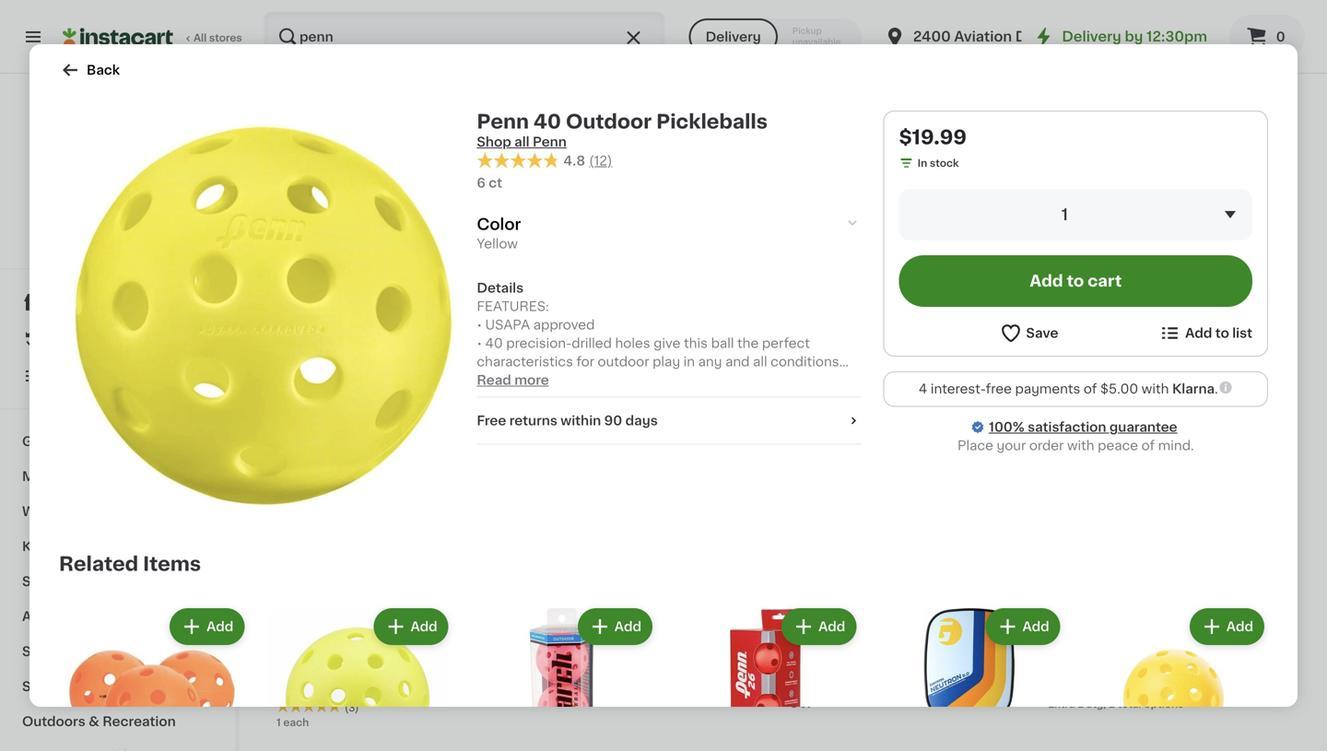Task type: describe. For each thing, give the bounding box(es) containing it.
men link
[[11, 459, 224, 494]]

everyday
[[55, 205, 104, 215]]

outdoor
[[598, 356, 650, 369]]

2400
[[914, 30, 951, 43]]

penn for penn 40 outdoor pickleballs
[[534, 292, 567, 305]]

total
[[1118, 699, 1142, 710]]

back button
[[59, 59, 120, 81]]

dick's sporting goods link
[[40, 96, 195, 199]]

tennis for 4
[[931, 664, 973, 677]]

outdoors & recreation
[[22, 716, 176, 728]]

1 vertical spatial 4
[[802, 640, 815, 659]]

0 vertical spatial 6
[[477, 177, 486, 190]]

0 horizontal spatial extra
[[859, 664, 892, 677]]

championship inside $ 3 penn championship tennis balls (447) extra duty, 2 total options
[[1085, 664, 1179, 677]]

kids
[[22, 540, 51, 553]]

peace
[[1098, 439, 1139, 452]]

0 horizontal spatial shop
[[52, 296, 86, 309]]

pickleballs for penn 40 outdoor pickleballs
[[649, 292, 718, 305]]

satisfaction inside 100% satisfaction guarantee button
[[78, 224, 139, 234]]

penn ultra-blue racquetballs
[[791, 292, 981, 305]]

outdoor for penn 40 outdoor pickleball balls - yellow
[[334, 664, 388, 677]]

satisfaction inside 100% satisfaction guarantee link
[[1028, 421, 1107, 434]]

lists link
[[11, 358, 224, 395]]

dick's sporting goods logo image
[[77, 96, 158, 177]]

(12) button
[[589, 152, 613, 170]]

tour
[[827, 664, 856, 677]]

1 horizontal spatial 6 ct
[[477, 177, 503, 190]]

drilled
[[572, 337, 612, 350]]

$29.99
[[337, 274, 382, 287]]

4.8 (12)
[[564, 154, 613, 167]]

1 vertical spatial 100%
[[989, 421, 1025, 434]]

3 inside $ 3 penn championship tennis balls (447) extra duty, 2 total options
[[1059, 640, 1072, 659]]

tennis inside $ 3 penn championship tennis balls (447) extra duty, 2 total options
[[1182, 664, 1224, 677]]

$ for 4
[[795, 641, 802, 651]]

balls inside penn 40 outdoor pickleball balls - yellow
[[457, 664, 487, 677]]

1 11 from the left
[[287, 640, 304, 659]]

more
[[515, 374, 549, 387]]

free returns within 90 days
[[477, 415, 658, 428]]

details button
[[477, 279, 862, 298]]

11 99
[[287, 640, 320, 659]]

sports gear link
[[11, 634, 224, 669]]

3 ct
[[791, 699, 811, 710]]

$ 20 99
[[280, 268, 329, 287]]

all stores
[[194, 33, 242, 43]]

2 11 from the left
[[544, 640, 561, 659]]

2400 aviation dr
[[914, 30, 1033, 43]]

penn inside $ 3 penn championship tennis balls (447) extra duty, 2 total options
[[1048, 664, 1081, 677]]

$5.99
[[839, 646, 876, 659]]

penn for penn 40 outdoor pickleballs shop all penn
[[477, 112, 529, 131]]

duty for 20
[[464, 292, 495, 305]]

100% satisfaction guarantee inside button
[[47, 224, 195, 234]]

penn for penn ballistic 2.0 red racquetballs
[[1048, 292, 1081, 305]]

everyday store prices
[[55, 205, 169, 215]]

(12)
[[589, 154, 613, 167]]

in
[[684, 356, 695, 369]]

12:30pm
[[1147, 30, 1208, 43]]

championship inside penn championship regular duty tennis balls
[[313, 292, 407, 305]]

back
[[87, 64, 120, 77]]

26
[[570, 664, 587, 677]]

shop inside penn 40 outdoor pickleballs shop all penn
[[477, 136, 512, 148]]

balls for championship
[[322, 311, 353, 324]]

add scorecard to save
[[52, 242, 172, 252]]

add to cart
[[1030, 273, 1122, 289]]

2.0
[[1139, 292, 1159, 305]]

1 horizontal spatial guarantee
[[1110, 421, 1178, 434]]

details
[[477, 282, 524, 295]]

interest-
[[931, 383, 986, 396]]

delivery by 12:30pm link
[[1033, 26, 1208, 48]]

$20.99 original price: $29.99 element
[[277, 266, 519, 290]]

outdoors
[[22, 716, 86, 728]]

perfect
[[762, 337, 810, 350]]

penn 40 outdoor pickleballs image
[[74, 125, 455, 507]]

$ 3 penn championship tennis balls (447) extra duty, 2 total options
[[1048, 640, 1258, 710]]

delivery for delivery
[[706, 30, 761, 43]]

shop link
[[11, 284, 224, 321]]

100% satisfaction guarantee link
[[989, 418, 1178, 437]]

ct for 20
[[286, 346, 297, 356]]

sports gear accessories link
[[11, 669, 224, 704]]

40 for penn 40 outdoor pickleballs shop all penn
[[534, 112, 562, 131]]

this
[[684, 337, 708, 350]]

balls for 3
[[1228, 664, 1258, 677]]

0 vertical spatial to
[[134, 242, 145, 252]]

to for add to cart
[[1067, 273, 1085, 289]]

in
[[918, 158, 928, 168]]

features:
[[477, 300, 549, 313]]

5
[[1059, 268, 1072, 287]]

kids link
[[11, 529, 224, 564]]

buy it again
[[52, 333, 130, 346]]

recreation
[[103, 716, 176, 728]]

4.8
[[564, 154, 586, 167]]

40 for penn 40 outdoor pickleball balls - yellow
[[313, 664, 331, 677]]

40 inside details features: •  usapa approved • 40 precision-drilled holes give this ball the perfect characteristics for outdoor play in any and all conditions read more
[[485, 337, 503, 350]]

play
[[653, 356, 681, 369]]

yellow inside penn 40 outdoor pickleball balls - yellow
[[277, 683, 318, 696]]

0 button
[[1230, 15, 1306, 59]]

color
[[477, 217, 521, 233]]

payments
[[1016, 383, 1081, 396]]

&
[[89, 716, 99, 728]]

mind.
[[1159, 439, 1195, 452]]

all inside penn 40 outdoor pickleballs shop all penn
[[515, 136, 530, 148]]

dick's
[[40, 183, 87, 196]]

accessories link
[[11, 599, 224, 634]]

0 horizontal spatial 6
[[277, 346, 284, 356]]

prices
[[136, 205, 169, 215]]

4 interest-free payments of $5.00 with klarna .
[[919, 383, 1219, 396]]

outdoor for penn 40 outdoor pickleballs shop all penn
[[566, 112, 652, 131]]

read
[[477, 374, 512, 387]]

pickleball
[[392, 664, 453, 677]]

place
[[958, 439, 994, 452]]

save
[[1027, 327, 1059, 340]]

$5.99 element
[[791, 266, 1034, 290]]

save button
[[1000, 322, 1059, 345]]

men
[[22, 470, 51, 483]]

2 racquetballs from the left
[[1192, 292, 1277, 305]]

1 vertical spatial of
[[1142, 439, 1156, 452]]

1 racquetballs from the left
[[896, 292, 981, 305]]

99 for 4
[[817, 641, 831, 651]]

shoes
[[22, 575, 64, 588]]

related items
[[59, 555, 201, 574]]

penn 40 outdoor pickleballs
[[534, 292, 718, 305]]

penn ballistic 2.0 red racquetballs
[[1048, 292, 1277, 305]]

penn for penn 40 outdoor pickleball balls - yellow
[[277, 664, 310, 677]]

outdoors & recreation link
[[11, 704, 224, 740]]

all inside details features: •  usapa approved • 40 precision-drilled holes give this ball the perfect characteristics for outdoor play in any and all conditions read more
[[753, 356, 768, 369]]



Task type: vqa. For each thing, say whether or not it's contained in the screenshot.
SNAP
no



Task type: locate. For each thing, give the bounding box(es) containing it.
gifting link
[[11, 424, 224, 459]]

gear inside 'link'
[[70, 645, 102, 658]]

1 vertical spatial gear
[[70, 681, 102, 693]]

$ for 20
[[280, 269, 287, 279]]

2 vertical spatial to
[[1216, 327, 1230, 340]]

1 vertical spatial blue
[[791, 327, 815, 337]]

sports up "sports gear accessories"
[[22, 645, 67, 658]]

free
[[477, 415, 507, 428]]

guarantee inside button
[[142, 224, 195, 234]]

99 inside $ 5 99
[[1074, 269, 1088, 279]]

99 inside 11 99
[[306, 641, 320, 651]]

1 vertical spatial 1
[[277, 718, 281, 728]]

1 horizontal spatial 3
[[1059, 640, 1072, 659]]

0 vertical spatial championship
[[313, 292, 407, 305]]

1 vertical spatial 6 ct
[[277, 346, 297, 356]]

0 horizontal spatial duty
[[464, 292, 495, 305]]

0 vertical spatial •
[[477, 319, 482, 332]]

yellow up each
[[277, 683, 318, 696]]

product group containing 3
[[1048, 388, 1291, 712]]

buy it again link
[[11, 321, 224, 358]]

99 inside $ 20 99
[[315, 269, 329, 279]]

100% satisfaction guarantee down store
[[47, 224, 195, 234]]

0 horizontal spatial to
[[134, 242, 145, 252]]

99
[[315, 269, 329, 279], [1074, 269, 1088, 279], [306, 641, 320, 651], [563, 641, 577, 651], [817, 641, 831, 651]]

for
[[577, 356, 595, 369]]

each
[[283, 718, 309, 728]]

any
[[699, 356, 722, 369]]

championship up (447) at the right of page
[[1085, 664, 1179, 677]]

tennis
[[277, 311, 319, 324], [931, 664, 973, 677], [1182, 664, 1224, 677]]

1 vertical spatial 100% satisfaction guarantee
[[989, 421, 1178, 434]]

0 horizontal spatial 3
[[791, 699, 798, 710]]

2 vertical spatial ct
[[800, 699, 811, 710]]

0 horizontal spatial 11
[[287, 640, 304, 659]]

6 down $ 20 99
[[277, 346, 284, 356]]

1 horizontal spatial ct
[[489, 177, 503, 190]]

0 vertical spatial red
[[1163, 292, 1189, 305]]

of left $5.00
[[1084, 383, 1098, 396]]

0 horizontal spatial 4
[[802, 640, 815, 659]]

1 • from the top
[[477, 319, 482, 332]]

product group containing 20
[[277, 16, 519, 358]]

outdoor inside penn 40 outdoor pickleballs shop all penn
[[566, 112, 652, 131]]

dr
[[1016, 30, 1033, 43]]

penn for penn 26 indoor pickleballs
[[534, 664, 567, 677]]

99 up each
[[306, 641, 320, 651]]

1 vertical spatial 6
[[277, 346, 284, 356]]

2 • from the top
[[477, 337, 482, 350]]

to left list on the top of the page
[[1216, 327, 1230, 340]]

0 horizontal spatial championship
[[313, 292, 407, 305]]

penn 26 indoor pickleballs
[[534, 664, 704, 677]]

sports inside 'link'
[[22, 645, 67, 658]]

penn 40 outdoor pickleball balls - yellow
[[277, 664, 496, 696]]

0 vertical spatial sports
[[22, 645, 67, 658]]

0 vertical spatial ct
[[489, 177, 503, 190]]

outdoor up holes
[[591, 292, 646, 305]]

1 up 5
[[1062, 207, 1069, 223]]

99 right 5
[[1074, 269, 1088, 279]]

sports for sports gear
[[22, 645, 67, 658]]

tennis left ball
[[931, 664, 973, 677]]

by
[[1125, 30, 1144, 43]]

$ 11 99
[[538, 640, 577, 659]]

guarantee
[[142, 224, 195, 234], [1110, 421, 1178, 434]]

1 vertical spatial 3
[[791, 699, 798, 710]]

$ 4 99
[[795, 640, 831, 659]]

ct down 20 at the top left
[[286, 346, 297, 356]]

0 vertical spatial duty
[[464, 292, 495, 305]]

save
[[148, 242, 172, 252]]

2 horizontal spatial balls
[[1228, 664, 1258, 677]]

0 vertical spatial 1
[[1062, 207, 1069, 223]]

40 inside penn 40 outdoor pickleball balls - yellow
[[313, 664, 331, 677]]

penn
[[477, 112, 529, 131], [277, 292, 310, 305], [534, 292, 567, 305], [791, 292, 824, 305], [1048, 292, 1081, 305], [277, 664, 310, 677], [534, 664, 567, 677], [791, 664, 824, 677], [1048, 664, 1081, 677]]

all down the the at right
[[753, 356, 768, 369]]

1 vertical spatial to
[[1067, 273, 1085, 289]]

outdoor up the (3)
[[334, 664, 388, 677]]

pickleballs for penn 26 indoor pickleballs
[[635, 664, 704, 677]]

0 horizontal spatial blue
[[791, 327, 815, 337]]

gear up '&'
[[70, 681, 102, 693]]

outdoor up (12) button
[[566, 112, 652, 131]]

0 horizontal spatial 100%
[[47, 224, 75, 234]]

penn inside penn 40 outdoor pickleball balls - yellow
[[277, 664, 310, 677]]

yellow down color
[[477, 238, 518, 251]]

None search field
[[264, 11, 665, 63]]

2400 aviation dr button
[[884, 11, 1033, 63]]

give
[[654, 337, 681, 350]]

your
[[997, 439, 1027, 452]]

40 up penn
[[534, 112, 562, 131]]

racquetballs down $5.99 element
[[896, 292, 981, 305]]

with right $5.00
[[1142, 383, 1170, 396]]

stock
[[930, 158, 959, 168]]

1 vertical spatial satisfaction
[[1028, 421, 1107, 434]]

1 vertical spatial yellow
[[534, 327, 568, 337]]

balls left -
[[457, 664, 487, 677]]

shoes link
[[11, 564, 224, 599]]

1 horizontal spatial blue
[[864, 292, 893, 305]]

0 vertical spatial 100%
[[47, 224, 75, 234]]

delivery inside button
[[706, 30, 761, 43]]

add button
[[442, 21, 514, 54], [700, 21, 771, 54], [957, 21, 1028, 54], [1214, 21, 1285, 54], [442, 393, 514, 426], [957, 393, 1028, 426], [1214, 393, 1285, 426], [172, 610, 243, 644], [376, 610, 447, 644], [580, 610, 651, 644], [784, 610, 855, 644], [988, 610, 1059, 644], [1192, 610, 1263, 644]]

blue down $5.99 element
[[864, 292, 893, 305]]

with
[[1142, 383, 1170, 396], [1068, 439, 1095, 452]]

2 sports from the top
[[22, 681, 67, 693]]

duty
[[464, 292, 495, 305], [895, 664, 927, 677]]

scorecard
[[76, 242, 132, 252]]

6 ct up color
[[477, 177, 503, 190]]

tennis for 20
[[277, 311, 319, 324]]

1 vertical spatial with
[[1068, 439, 1095, 452]]

add to list button
[[1159, 322, 1253, 345]]

add to cart button
[[900, 255, 1253, 307]]

instacart logo image
[[63, 26, 173, 48]]

0 vertical spatial with
[[1142, 383, 1170, 396]]

$5.00
[[1101, 383, 1139, 396]]

$ for 11
[[538, 641, 544, 651]]

goods
[[151, 183, 195, 196]]

1 vertical spatial red
[[1048, 327, 1069, 337]]

$3.49 original price: $3.99 element
[[1048, 638, 1291, 662]]

1 horizontal spatial 6
[[477, 177, 486, 190]]

usapa
[[485, 319, 530, 332]]

40 up the approved
[[570, 292, 588, 305]]

buy
[[52, 333, 78, 346]]

1 horizontal spatial satisfaction
[[1028, 421, 1107, 434]]

penn for penn ultra-blue racquetballs
[[791, 292, 824, 305]]

99 up tour
[[817, 641, 831, 651]]

0 vertical spatial 3
[[1059, 640, 1072, 659]]

1 left each
[[277, 718, 281, 728]]

blue up conditions
[[791, 327, 815, 337]]

.
[[1215, 383, 1219, 396]]

99 inside $ 11 99
[[563, 641, 577, 651]]

1 horizontal spatial yellow
[[477, 238, 518, 251]]

outdoor inside penn 40 outdoor pickleball balls - yellow
[[334, 664, 388, 677]]

everyday store prices link
[[55, 203, 180, 218]]

0 horizontal spatial with
[[1068, 439, 1095, 452]]

in stock
[[918, 158, 959, 168]]

1 horizontal spatial 4
[[919, 383, 928, 396]]

penn inside penn championship regular duty tennis balls
[[277, 292, 310, 305]]

0 horizontal spatial 6 ct
[[277, 346, 297, 356]]

1 vertical spatial outdoor
[[591, 292, 646, 305]]

1 vertical spatial all
[[753, 356, 768, 369]]

99 up 26
[[563, 641, 577, 651]]

duty inside penn championship regular duty tennis balls
[[464, 292, 495, 305]]

extra down the $5.99
[[859, 664, 892, 677]]

sports up outdoors
[[22, 681, 67, 693]]

store
[[107, 205, 134, 215]]

penn for penn tour extra duty tennis ball
[[791, 664, 824, 677]]

0 horizontal spatial yellow
[[277, 683, 318, 696]]

$ inside $ 20 99
[[280, 269, 287, 279]]

1 gear from the top
[[70, 645, 102, 658]]

$ inside $ 5 99
[[1052, 269, 1059, 279]]

ct for 4
[[800, 699, 811, 710]]

duty for 4
[[895, 664, 927, 677]]

product group
[[277, 16, 519, 358], [534, 16, 776, 340], [791, 16, 1034, 340], [1048, 16, 1291, 340], [277, 388, 519, 730], [534, 388, 776, 697], [791, 388, 1034, 712], [1048, 388, 1291, 712], [59, 605, 248, 752], [263, 605, 452, 752], [467, 605, 657, 752], [671, 605, 861, 752], [875, 605, 1065, 752], [1079, 605, 1269, 752]]

1 horizontal spatial racquetballs
[[1192, 292, 1277, 305]]

1 horizontal spatial tennis
[[931, 664, 973, 677]]

1 sports from the top
[[22, 645, 67, 658]]

1 inside field
[[1062, 207, 1069, 223]]

precision-
[[506, 337, 572, 350]]

regular
[[410, 292, 460, 305]]

0 vertical spatial extra
[[859, 664, 892, 677]]

99 for 11
[[563, 641, 577, 651]]

list
[[1233, 327, 1253, 340]]

1 for 1 each
[[277, 718, 281, 728]]

2 vertical spatial outdoor
[[334, 664, 388, 677]]

guarantee up the save
[[142, 224, 195, 234]]

stores
[[209, 33, 242, 43]]

0 horizontal spatial accessories
[[22, 610, 104, 623]]

product group containing 4
[[791, 388, 1034, 712]]

0 horizontal spatial all
[[515, 136, 530, 148]]

1 vertical spatial accessories
[[105, 681, 187, 693]]

0 vertical spatial all
[[515, 136, 530, 148]]

0 vertical spatial gear
[[70, 645, 102, 658]]

holes
[[616, 337, 651, 350]]

6 up color
[[477, 177, 486, 190]]

delivery for delivery by 12:30pm
[[1063, 30, 1122, 43]]

0 horizontal spatial of
[[1084, 383, 1098, 396]]

gear
[[70, 645, 102, 658], [70, 681, 102, 693]]

sports gear
[[22, 645, 102, 658]]

$ for 5
[[1052, 269, 1059, 279]]

0 vertical spatial 6 ct
[[477, 177, 503, 190]]

tennis down 20 at the top left
[[277, 311, 319, 324]]

40 down usapa
[[485, 337, 503, 350]]

-
[[491, 664, 496, 677]]

2 horizontal spatial tennis
[[1182, 664, 1224, 677]]

100% satisfaction guarantee up the place your order with peace of mind.
[[989, 421, 1178, 434]]

to left the save
[[134, 242, 145, 252]]

0 vertical spatial blue
[[864, 292, 893, 305]]

all left penn
[[515, 136, 530, 148]]

1 horizontal spatial accessories
[[105, 681, 187, 693]]

0 horizontal spatial racquetballs
[[896, 292, 981, 305]]

90
[[605, 415, 623, 428]]

1 vertical spatial sports
[[22, 681, 67, 693]]

0 vertical spatial guarantee
[[142, 224, 195, 234]]

1 horizontal spatial of
[[1142, 439, 1156, 452]]

red right 2.0
[[1163, 292, 1189, 305]]

99 inside $ 4 99
[[817, 641, 831, 651]]

11 up each
[[287, 640, 304, 659]]

6
[[477, 177, 486, 190], [277, 346, 284, 356]]

40 down 11 99
[[313, 664, 331, 677]]

0 horizontal spatial ct
[[286, 346, 297, 356]]

1 horizontal spatial duty
[[895, 664, 927, 677]]

99 for 5
[[1074, 269, 1088, 279]]

ct up color
[[489, 177, 503, 190]]

of left mind.
[[1142, 439, 1156, 452]]

0 horizontal spatial tennis
[[277, 311, 319, 324]]

duty up usapa
[[464, 292, 495, 305]]

2 vertical spatial yellow
[[277, 683, 318, 696]]

satisfaction
[[78, 224, 139, 234], [1028, 421, 1107, 434]]

★★★★★
[[477, 153, 560, 169], [477, 153, 560, 169], [534, 310, 598, 323], [534, 310, 598, 323], [1048, 310, 1113, 323], [1048, 310, 1113, 323], [277, 328, 341, 341], [277, 328, 341, 341], [534, 682, 598, 695], [534, 682, 598, 695], [791, 682, 856, 695], [791, 682, 856, 695], [277, 701, 341, 713], [277, 701, 341, 713]]

accessories up recreation
[[105, 681, 187, 693]]

ball
[[976, 664, 1000, 677]]

extra left duty,
[[1048, 699, 1076, 710]]

1 horizontal spatial 11
[[544, 640, 561, 659]]

within
[[561, 415, 601, 428]]

penn
[[533, 136, 567, 148]]

2 horizontal spatial ct
[[800, 699, 811, 710]]

cart
[[1088, 273, 1122, 289]]

product group containing 5
[[1048, 16, 1291, 340]]

$ inside $ 11 99
[[538, 641, 544, 651]]

1 horizontal spatial with
[[1142, 383, 1170, 396]]

0 vertical spatial of
[[1084, 383, 1098, 396]]

shop
[[477, 136, 512, 148], [52, 296, 86, 309]]

with down 100% satisfaction guarantee link
[[1068, 439, 1095, 452]]

1 field
[[900, 189, 1253, 241]]

women link
[[11, 494, 224, 529]]

99 right 20 at the top left
[[315, 269, 329, 279]]

blue
[[864, 292, 893, 305], [791, 327, 815, 337]]

0 horizontal spatial balls
[[322, 311, 353, 324]]

satisfaction up the place your order with peace of mind.
[[1028, 421, 1107, 434]]

pickleballs
[[657, 112, 768, 131], [649, 292, 718, 305], [635, 664, 704, 677]]

pickleballs inside penn 40 outdoor pickleballs shop all penn
[[657, 112, 768, 131]]

0 vertical spatial 100% satisfaction guarantee
[[47, 224, 195, 234]]

duty down $4.99 original price: $5.99 element
[[895, 664, 927, 677]]

100% down everyday
[[47, 224, 75, 234]]

1 horizontal spatial to
[[1067, 273, 1085, 289]]

conditions
[[771, 356, 840, 369]]

shop up buy
[[52, 296, 86, 309]]

100% up the your on the bottom
[[989, 421, 1025, 434]]

4 left the $5.99
[[802, 640, 815, 659]]

related
[[59, 555, 138, 574]]

11 up penn 26 indoor pickleballs
[[544, 640, 561, 659]]

penn inside penn 40 outdoor pickleballs shop all penn
[[477, 112, 529, 131]]

yellow inside color yellow
[[477, 238, 518, 251]]

tennis down $3.49 original price: $3.99 element
[[1182, 664, 1224, 677]]

$ inside $ 3 penn championship tennis balls (447) extra duty, 2 total options
[[1052, 641, 1059, 651]]

6 ct inside product group
[[277, 346, 297, 356]]

aviation
[[955, 30, 1013, 43]]

championship down $29.99 on the top left of page
[[313, 292, 407, 305]]

service type group
[[689, 18, 862, 55]]

$ inside $ 4 99
[[795, 641, 802, 651]]

1 horizontal spatial delivery
[[1063, 30, 1122, 43]]

women
[[22, 505, 73, 518]]

free
[[986, 383, 1012, 396]]

1 horizontal spatial 100% satisfaction guarantee
[[989, 421, 1178, 434]]

satisfaction up add scorecard to save
[[78, 224, 139, 234]]

0 vertical spatial satisfaction
[[78, 224, 139, 234]]

1 vertical spatial guarantee
[[1110, 421, 1178, 434]]

99 for 20
[[315, 269, 329, 279]]

1
[[1062, 207, 1069, 223], [277, 718, 281, 728]]

40 inside penn 40 outdoor pickleballs shop all penn
[[534, 112, 562, 131]]

2 horizontal spatial to
[[1216, 327, 1230, 340]]

•
[[477, 319, 482, 332], [477, 337, 482, 350]]

outdoor for penn 40 outdoor pickleballs
[[591, 292, 646, 305]]

1 horizontal spatial balls
[[457, 664, 487, 677]]

guarantee up 'peace'
[[1110, 421, 1178, 434]]

$4.99 original price: $5.99 element
[[791, 638, 1034, 662]]

the
[[738, 337, 759, 350]]

to for add to list
[[1216, 327, 1230, 340]]

100% inside button
[[47, 224, 75, 234]]

0 vertical spatial yellow
[[477, 238, 518, 251]]

0 vertical spatial outdoor
[[566, 112, 652, 131]]

pickleballs right indoor
[[635, 664, 704, 677]]

ball
[[711, 337, 734, 350]]

pickleballs for penn 40 outdoor pickleballs shop all penn
[[657, 112, 768, 131]]

dick's sporting goods
[[40, 183, 195, 196]]

$19.99
[[900, 128, 967, 147]]

it
[[81, 333, 90, 346]]

0 vertical spatial shop
[[477, 136, 512, 148]]

racquetballs up list on the top of the page
[[1192, 292, 1277, 305]]

1 for 1
[[1062, 207, 1069, 223]]

0 horizontal spatial delivery
[[706, 30, 761, 43]]

• left usapa
[[477, 319, 482, 332]]

delivery by 12:30pm
[[1063, 30, 1208, 43]]

1 vertical spatial championship
[[1085, 664, 1179, 677]]

1 horizontal spatial 100%
[[989, 421, 1025, 434]]

outdoor
[[566, 112, 652, 131], [591, 292, 646, 305], [334, 664, 388, 677]]

to left cart
[[1067, 273, 1085, 289]]

items
[[143, 555, 201, 574]]

• up 'read'
[[477, 337, 482, 350]]

pickleballs up the this
[[649, 292, 718, 305]]

1 horizontal spatial shop
[[477, 136, 512, 148]]

pickleballs down delivery button on the right top
[[657, 112, 768, 131]]

2 horizontal spatial yellow
[[534, 327, 568, 337]]

ballistic
[[1085, 292, 1135, 305]]

2 gear from the top
[[70, 681, 102, 693]]

yellow up 'characteristics'
[[534, 327, 568, 337]]

balls up (36)
[[322, 311, 353, 324]]

gear for sports gear accessories
[[70, 681, 102, 693]]

tennis inside penn championship regular duty tennis balls
[[277, 311, 319, 324]]

balls down $3.49 original price: $3.99 element
[[1228, 664, 1258, 677]]

balls inside $ 3 penn championship tennis balls (447) extra duty, 2 total options
[[1228, 664, 1258, 677]]

balls inside penn championship regular duty tennis balls
[[322, 311, 353, 324]]

1 vertical spatial extra
[[1048, 699, 1076, 710]]

balls
[[322, 311, 353, 324], [457, 664, 487, 677], [1228, 664, 1258, 677]]

penn for penn championship regular duty tennis balls
[[277, 292, 310, 305]]

4 left interest-
[[919, 383, 928, 396]]

accessories up sports gear
[[22, 610, 104, 623]]

gear for sports gear
[[70, 645, 102, 658]]

1 vertical spatial shop
[[52, 296, 86, 309]]

40 for penn 40 outdoor pickleballs
[[570, 292, 588, 305]]

0 horizontal spatial satisfaction
[[78, 224, 139, 234]]

1 vertical spatial duty
[[895, 664, 927, 677]]

gear up "sports gear accessories"
[[70, 645, 102, 658]]

add to list
[[1186, 327, 1253, 340]]

0 horizontal spatial guarantee
[[142, 224, 195, 234]]

1 horizontal spatial red
[[1163, 292, 1189, 305]]

sports for sports gear accessories
[[22, 681, 67, 693]]

6 ct down 20 at the top left
[[277, 346, 297, 356]]

shop left penn
[[477, 136, 512, 148]]

0 vertical spatial accessories
[[22, 610, 104, 623]]

1 vertical spatial pickleballs
[[649, 292, 718, 305]]

extra inside $ 3 penn championship tennis balls (447) extra duty, 2 total options
[[1048, 699, 1076, 710]]

add
[[477, 31, 504, 44], [735, 31, 762, 44], [992, 31, 1019, 44], [1249, 31, 1276, 44], [52, 242, 73, 252], [1030, 273, 1064, 289], [1186, 327, 1213, 340], [477, 403, 504, 416], [992, 403, 1019, 416], [1249, 403, 1276, 416], [207, 621, 234, 633], [411, 621, 438, 633], [615, 621, 642, 633], [819, 621, 846, 633], [1023, 621, 1050, 633], [1227, 621, 1254, 633]]

ct down $ 4 99
[[800, 699, 811, 710]]

red down add to cart
[[1048, 327, 1069, 337]]



